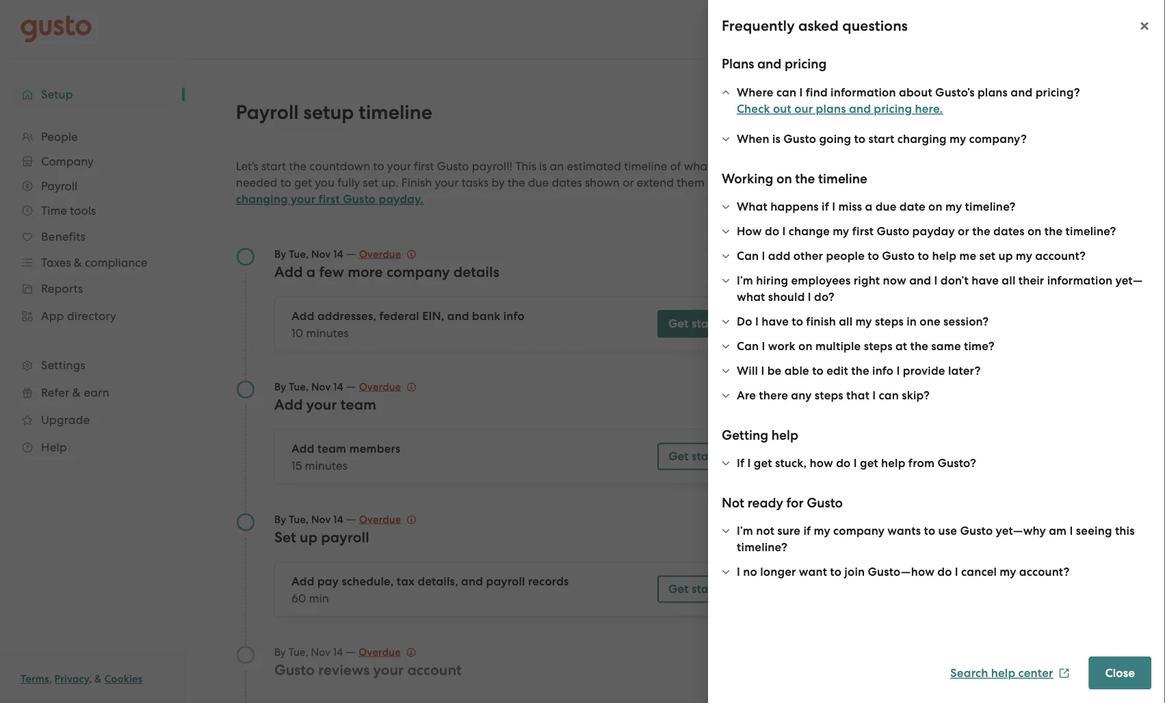 Task type: describe. For each thing, give the bounding box(es) containing it.
can for can i add other people to gusto to help me set up my account?
[[737, 249, 759, 263]]

search help center
[[950, 666, 1053, 680]]

first inside download our handy checklist of everything you'll need to get set up for your first payroll.
[[971, 231, 991, 244]]

1 by from the left
[[492, 176, 505, 190]]

shown
[[585, 176, 620, 190]]

0 vertical spatial team
[[341, 396, 376, 413]]

by tue, nov 14 — for up
[[274, 512, 359, 526]]

14 for reviews
[[333, 646, 343, 658]]

fully
[[338, 176, 360, 190]]

the inside finish your tasks by the due dates shown or extend them by changing your first gusto payday.
[[508, 176, 525, 190]]

at
[[896, 339, 908, 353]]

your left tasks
[[435, 176, 459, 190]]

add for add a few more company details
[[274, 263, 303, 281]]

1 horizontal spatial &
[[94, 673, 102, 686]]

working on the timeline
[[722, 171, 868, 186]]

first inside let's start the countdown to your first gusto payroll! this is an estimated                     timeline of what's needed to get you fully set up.
[[414, 159, 434, 173]]

help
[[41, 441, 67, 454]]

1 vertical spatial do
[[836, 456, 851, 470]]

— for team
[[346, 379, 356, 393]]

start inside frequently asked questions dialog
[[869, 132, 895, 146]]

download checklist
[[926, 252, 1033, 267]]

and right plans
[[757, 56, 782, 72]]

my right the "charging"
[[950, 132, 966, 146]]

where
[[737, 85, 774, 99]]

here.
[[915, 102, 943, 116]]

privacy
[[54, 673, 89, 686]]

not
[[722, 495, 745, 511]]

yet—why
[[996, 524, 1046, 538]]

reports
[[41, 282, 83, 296]]

add for add addresses, federal ein, and bank info 10 minutes
[[291, 309, 315, 323]]

2 vertical spatial steps
[[815, 389, 844, 403]]

records
[[528, 575, 569, 589]]

from
[[909, 456, 935, 470]]

app directory link
[[14, 304, 171, 328]]

0 horizontal spatial company
[[387, 263, 450, 281]]

on right work
[[799, 339, 813, 353]]

i right if
[[748, 456, 751, 470]]

timeline inside frequently asked questions dialog
[[818, 171, 868, 186]]

team inside add team members 15 minutes
[[317, 442, 346, 456]]

people
[[826, 249, 865, 263]]

info inside frequently asked questions dialog
[[872, 364, 894, 378]]

in
[[907, 315, 917, 329]]

gusto down what happens if i miss a due date on my timeline?
[[877, 224, 910, 238]]

bank
[[472, 309, 501, 323]]

that
[[846, 389, 870, 403]]

circle blank image
[[236, 646, 255, 665]]

my up people
[[833, 224, 850, 238]]

info inside add addresses, federal ein, and bank info 10 minutes
[[503, 309, 525, 323]]

and up when is gusto going to start charging my company?
[[849, 102, 871, 116]]

download for download our handy checklist of everything you'll need to get set up for your first payroll.
[[909, 198, 965, 211]]

1 vertical spatial plans
[[816, 102, 846, 116]]

due inside finish your tasks by the due dates shown or extend them by changing your first gusto payday.
[[528, 176, 549, 190]]

i'm not sure if my company wants to use gusto yet—why am i seeing this timeline?
[[737, 524, 1135, 555]]

our inside frequently asked questions dialog
[[795, 102, 813, 116]]

add a few more company details
[[274, 263, 499, 281]]

to down how do i change my first gusto payday or the dates on the timeline?
[[918, 249, 929, 263]]

how
[[810, 456, 833, 470]]

— for payroll
[[346, 512, 356, 526]]

0 horizontal spatial can
[[777, 85, 797, 99]]

don't
[[941, 274, 969, 288]]

— for few
[[346, 247, 356, 260]]

what happens if i miss a due date on my timeline?
[[737, 200, 1016, 214]]

charging
[[898, 132, 947, 146]]

1 vertical spatial account?
[[1019, 565, 1070, 579]]

i no longer want to join gusto—how do i cancel my account?
[[737, 565, 1070, 579]]

the inside let's start the countdown to your first gusto payroll! this is an estimated                     timeline of what's needed to get you fully set up.
[[289, 159, 307, 173]]

dates inside finish your tasks by the due dates shown or extend them by changing your first gusto payday.
[[552, 176, 582, 190]]

overdue for payroll
[[359, 514, 401, 526]]

set for download our handy checklist of everything you'll need to get set up for your first payroll.
[[1065, 214, 1081, 228]]

multiple
[[816, 339, 861, 353]]

0 horizontal spatial timeline
[[359, 101, 432, 124]]

information inside the i'm hiring employees right now and i don't have all their information yet— what should i do?
[[1047, 274, 1113, 288]]

what
[[737, 200, 768, 214]]

going
[[819, 132, 851, 146]]

checklist inside download our handy checklist of everything you'll need to get set up for your first payroll.
[[1027, 198, 1072, 211]]

1 horizontal spatial if
[[822, 200, 829, 214]]

get right "how"
[[860, 456, 878, 470]]

i left the miss
[[832, 200, 836, 214]]

miss
[[839, 200, 862, 214]]

set for can i add other people to gusto to help me set up my account?
[[980, 249, 996, 263]]

longer
[[760, 565, 796, 579]]

the up me in the right top of the page
[[973, 224, 991, 238]]

get inside download our handy checklist of everything you'll need to get set up for your first payroll.
[[1045, 214, 1062, 228]]

by tue, nov 14 — for reviews
[[274, 645, 359, 659]]

details,
[[418, 575, 458, 589]]

my right cancel
[[1000, 565, 1017, 579]]

of inside download our handy checklist of everything you'll need to get set up for your first payroll.
[[1075, 198, 1086, 211]]

gusto inside let's start the countdown to your first gusto payroll! this is an estimated                     timeline of what's needed to get you fully set up.
[[437, 159, 469, 173]]

cookies
[[105, 673, 143, 686]]

time?
[[964, 339, 995, 353]]

to left edit
[[812, 364, 824, 378]]

needed
[[236, 176, 277, 190]]

get started button for set up payroll
[[658, 576, 743, 603]]

finish
[[401, 176, 432, 190]]

0 vertical spatial timeline?
[[965, 200, 1016, 214]]

i left don't
[[934, 274, 938, 288]]

minutes inside add team members 15 minutes
[[305, 459, 348, 472]]

started for set up payroll
[[692, 582, 732, 596]]

2 vertical spatial do
[[938, 565, 952, 579]]

changing
[[236, 192, 288, 206]]

use
[[939, 524, 957, 538]]

timeline? inside i'm not sure if my company wants to use gusto yet—why am i seeing this timeline?
[[737, 541, 788, 555]]

my down payroll.
[[1016, 249, 1033, 263]]

and inside add pay schedule, tax details, and payroll records 60 min
[[461, 575, 483, 589]]

14 for your
[[333, 381, 344, 393]]

is inside let's start the countdown to your first gusto payroll! this is an estimated                     timeline of what's needed to get you fully set up.
[[539, 159, 547, 173]]

0 horizontal spatial have
[[762, 315, 789, 329]]

payroll!
[[472, 159, 513, 173]]

i left be
[[761, 364, 765, 378]]

or for shown
[[623, 176, 634, 190]]

by for add your team
[[274, 381, 286, 393]]

overdue button for team
[[359, 379, 416, 395]]

your inside download our handy checklist of everything you'll need to get set up for your first payroll.
[[944, 231, 968, 244]]

working
[[722, 171, 773, 186]]

i left 'no'
[[737, 565, 740, 579]]

by for set up payroll
[[274, 514, 286, 526]]

to left join
[[830, 565, 842, 579]]

terms , privacy , & cookies
[[21, 673, 143, 686]]

add for add your team
[[274, 396, 303, 413]]

0 horizontal spatial all
[[839, 315, 853, 329]]

cancel
[[961, 565, 997, 579]]

i'm for i'm hiring employees right now and i don't have all their information yet— what should i do?
[[737, 274, 753, 288]]

federal
[[379, 309, 419, 323]]

later?
[[948, 364, 981, 378]]

the right the at
[[910, 339, 929, 353]]

plans and pricing
[[722, 56, 827, 72]]

i left cancel
[[955, 565, 959, 579]]

i down the at
[[897, 364, 900, 378]]

few
[[319, 263, 344, 281]]

can i work on multiple steps at the same time?
[[737, 339, 995, 353]]

and left pricing?
[[1011, 85, 1033, 99]]

overdue for team
[[359, 381, 401, 393]]

minutes inside add addresses, federal ein, and bank info 10 minutes
[[306, 326, 349, 340]]

14 for up
[[333, 514, 344, 526]]

first inside finish your tasks by the due dates shown or extend them by changing your first gusto payday.
[[319, 192, 340, 206]]

to up changing
[[280, 176, 291, 190]]

0 vertical spatial account?
[[1036, 249, 1086, 263]]

i right that
[[873, 389, 876, 403]]

there
[[759, 389, 788, 403]]

frequently asked questions dialog
[[708, 0, 1165, 703]]

date
[[900, 200, 926, 214]]

addresses,
[[317, 309, 377, 323]]

not ready for gusto
[[722, 495, 843, 511]]

schedule,
[[342, 575, 394, 589]]

nov for up
[[311, 514, 331, 526]]

nov for reviews
[[311, 646, 331, 658]]

employees
[[791, 274, 851, 288]]

tax
[[397, 575, 415, 589]]

your right reviews
[[373, 662, 404, 679]]

will i be able to edit the info i provide later?
[[737, 364, 981, 378]]

changing your first gusto payday. button
[[236, 191, 424, 208]]

join
[[845, 565, 865, 579]]

to up up.
[[373, 159, 384, 173]]

1 vertical spatial steps
[[864, 339, 893, 353]]

getting
[[722, 427, 769, 443]]

settings link
[[14, 353, 171, 378]]

be
[[768, 364, 782, 378]]

get started button for add your team
[[658, 443, 743, 470]]

i left the find at the right
[[800, 85, 803, 99]]

upgrade link
[[14, 408, 171, 432]]

timeline inside let's start the countdown to your first gusto payroll! this is an estimated                     timeline of what's needed to get you fully set up.
[[624, 159, 667, 173]]

1 get started button from the top
[[658, 310, 743, 338]]

2 , from the left
[[89, 673, 92, 686]]

on up happens
[[777, 171, 792, 186]]

0 vertical spatial steps
[[875, 315, 904, 329]]

other
[[794, 249, 823, 263]]

2 horizontal spatial timeline?
[[1066, 224, 1117, 238]]

when
[[737, 132, 770, 146]]

my up can i work on multiple steps at the same time? in the right of the page
[[856, 315, 872, 329]]

their
[[1019, 274, 1045, 288]]

our inside download our handy checklist of everything you'll need to get set up for your first payroll.
[[968, 198, 986, 211]]

your down you
[[291, 192, 316, 206]]

find
[[806, 85, 828, 99]]

change
[[789, 224, 830, 238]]

tue, for reviews
[[289, 646, 308, 658]]

or for payday
[[958, 224, 970, 238]]

to right going
[[854, 132, 866, 146]]

1 vertical spatial checklist
[[986, 252, 1033, 267]]

same
[[931, 339, 961, 353]]

to left 'finish'
[[792, 315, 803, 329]]

yet—
[[1116, 274, 1143, 288]]

the up happens
[[795, 171, 815, 186]]

edit
[[827, 364, 849, 378]]

1 horizontal spatial pricing
[[874, 102, 912, 116]]

gusto inside finish your tasks by the due dates shown or extend them by changing your first gusto payday.
[[343, 192, 376, 206]]

i'm for i'm not sure if my company wants to use gusto yet—why am i seeing this timeline?
[[737, 524, 753, 538]]

get started for payroll
[[668, 582, 732, 596]]

overdue button for payroll
[[359, 511, 416, 528]]

account
[[407, 662, 462, 679]]

1 vertical spatial can
[[879, 389, 899, 403]]

help left me in the right top of the page
[[932, 249, 957, 263]]

this
[[515, 159, 536, 173]]

search
[[950, 666, 988, 680]]

set inside let's start the countdown to your first gusto payroll! this is an estimated                     timeline of what's needed to get you fully set up.
[[363, 176, 379, 190]]

work
[[768, 339, 796, 353]]

payroll
[[236, 101, 299, 124]]

are there any steps that i can skip?
[[737, 389, 930, 403]]

do i have to finish all my steps in one session?
[[737, 315, 989, 329]]

on up the everything
[[929, 200, 943, 214]]

finish
[[806, 315, 836, 329]]

about
[[899, 85, 933, 99]]

for inside download our handy checklist of everything you'll need to get set up for your first payroll.
[[927, 231, 942, 244]]

i'm hiring employees right now and i don't have all their information yet— what should i do?
[[737, 274, 1143, 304]]

let's
[[236, 159, 258, 173]]

directory
[[67, 309, 116, 323]]

15
[[291, 459, 302, 472]]

gusto's
[[935, 85, 975, 99]]

get started for team
[[668, 450, 732, 464]]

finish your tasks by the due dates shown or extend them by changing your first gusto payday.
[[236, 176, 721, 206]]

on up their
[[1028, 224, 1042, 238]]



Task type: vqa. For each thing, say whether or not it's contained in the screenshot.
"set up payroll"
yes



Task type: locate. For each thing, give the bounding box(es) containing it.
1 horizontal spatial can
[[879, 389, 899, 403]]

to right need
[[1031, 214, 1042, 228]]

if inside i'm not sure if my company wants to use gusto yet—why am i seeing this timeline?
[[804, 524, 811, 538]]

min
[[309, 592, 329, 605]]

1 vertical spatial get
[[668, 450, 689, 464]]

is inside frequently asked questions dialog
[[773, 132, 781, 146]]

or
[[623, 176, 634, 190], [958, 224, 970, 238]]

all inside the i'm hiring employees right now and i don't have all their information yet— what should i do?
[[1002, 274, 1016, 288]]

1 get from the top
[[668, 317, 689, 331]]

nov up few
[[311, 248, 331, 260]]

are
[[737, 389, 756, 403]]

company inside i'm not sure if my company wants to use gusto yet—why am i seeing this timeline?
[[834, 524, 885, 538]]

by tue, nov 14 — up few
[[274, 247, 359, 260]]

download
[[909, 198, 965, 211], [926, 252, 983, 267]]

timeline up the miss
[[818, 171, 868, 186]]

payroll inside add pay schedule, tax details, and payroll records 60 min
[[486, 575, 525, 589]]

payroll
[[321, 529, 369, 546], [486, 575, 525, 589]]

am
[[1049, 524, 1067, 538]]

1 vertical spatial or
[[958, 224, 970, 238]]

0 vertical spatial pricing
[[785, 56, 827, 72]]

1 vertical spatial team
[[317, 442, 346, 456]]

1 horizontal spatial timeline?
[[965, 200, 1016, 214]]

2 14 from the top
[[333, 381, 344, 393]]

tue, up set
[[289, 514, 309, 526]]

1 vertical spatial information
[[1047, 274, 1113, 288]]

my inside i'm not sure if my company wants to use gusto yet—why am i seeing this timeline?
[[814, 524, 831, 538]]

1 horizontal spatial is
[[773, 132, 781, 146]]

1 nov from the top
[[311, 248, 331, 260]]

ein,
[[422, 309, 444, 323]]

gusto left reviews
[[274, 662, 315, 679]]

questions
[[842, 17, 908, 35]]

dates inside frequently asked questions dialog
[[994, 224, 1025, 238]]

i'm inside i'm not sure if my company wants to use gusto yet—why am i seeing this timeline?
[[737, 524, 753, 538]]

3 by tue, nov 14 — from the top
[[274, 512, 359, 526]]

add addresses, federal ein, and bank info 10 minutes
[[291, 309, 525, 340]]

sure
[[778, 524, 801, 538]]

gusto down "how"
[[807, 495, 843, 511]]

get started button left 'no'
[[658, 576, 743, 603]]

gusto navigation element
[[0, 59, 185, 483]]

0 vertical spatial information
[[831, 85, 896, 99]]

started for add your team
[[692, 450, 732, 464]]

i up the add
[[782, 224, 786, 238]]

3 get started from the top
[[668, 582, 732, 596]]

2 get started button from the top
[[658, 443, 743, 470]]

and inside add addresses, federal ein, and bank info 10 minutes
[[447, 309, 469, 323]]

my up the everything
[[946, 200, 962, 214]]

0 horizontal spatial do
[[765, 224, 780, 238]]

do right "how"
[[836, 456, 851, 470]]

1 vertical spatial info
[[872, 364, 894, 378]]

3 started from the top
[[692, 582, 732, 596]]

set right me in the right top of the page
[[980, 249, 996, 263]]

add for add team members 15 minutes
[[291, 442, 315, 456]]

setup
[[41, 88, 73, 101]]

1 vertical spatial all
[[839, 315, 853, 329]]

i'm left not
[[737, 524, 753, 538]]

the right payroll.
[[1045, 224, 1063, 238]]

1 vertical spatial dates
[[994, 224, 1025, 238]]

0 horizontal spatial info
[[503, 309, 525, 323]]

happens
[[771, 200, 819, 214]]

for
[[927, 231, 942, 244], [787, 495, 804, 511]]

privacy link
[[54, 673, 89, 686]]

0 vertical spatial checklist
[[1027, 198, 1072, 211]]

1 vertical spatial can
[[737, 339, 759, 353]]

— up reviews
[[346, 645, 356, 659]]

ready
[[748, 495, 783, 511]]

i right do
[[755, 315, 759, 329]]

1 vertical spatial payroll
[[486, 575, 525, 589]]

overdue button for few
[[359, 246, 416, 262]]

i'm inside the i'm hiring employees right now and i don't have all their information yet— what should i do?
[[737, 274, 753, 288]]

i right "how"
[[854, 456, 857, 470]]

overdue button up tax
[[359, 511, 416, 528]]

0 horizontal spatial a
[[306, 263, 316, 281]]

payroll setup timeline
[[236, 101, 432, 124]]

0 vertical spatial all
[[1002, 274, 1016, 288]]

tue, for up
[[289, 514, 309, 526]]

1 started from the top
[[692, 317, 732, 331]]

is left an
[[539, 159, 547, 173]]

— up more
[[346, 247, 356, 260]]

or inside finish your tasks by the due dates shown or extend them by changing your first gusto payday.
[[623, 176, 634, 190]]

0 horizontal spatial information
[[831, 85, 896, 99]]

download our handy checklist of everything you'll need to get set up for your first payroll.
[[909, 198, 1086, 244]]

4 — from the top
[[346, 645, 356, 659]]

get
[[668, 317, 689, 331], [668, 450, 689, 464], [668, 582, 689, 596]]

tue, down changing your first gusto payday. button
[[289, 248, 309, 260]]

0 horizontal spatial set
[[363, 176, 379, 190]]

a left few
[[306, 263, 316, 281]]

1 horizontal spatial plans
[[978, 85, 1008, 99]]

1 horizontal spatial company
[[834, 524, 885, 538]]

0 vertical spatial can
[[737, 249, 759, 263]]

0 horizontal spatial pricing
[[785, 56, 827, 72]]

account menu element
[[901, 0, 1145, 58]]

tue, right circle blank icon
[[289, 646, 308, 658]]

14 up reviews
[[333, 646, 343, 658]]

overdue up gusto reviews your account
[[359, 646, 401, 659]]

3 get from the top
[[668, 582, 689, 596]]

2 by from the top
[[274, 381, 286, 393]]

have inside the i'm hiring employees right now and i don't have all their information yet— what should i do?
[[972, 274, 999, 288]]

by down changing
[[274, 248, 286, 260]]

1 — from the top
[[346, 247, 356, 260]]

add your team
[[274, 396, 376, 413]]

2 vertical spatial set
[[980, 249, 996, 263]]

plans
[[722, 56, 754, 72]]

add for add pay schedule, tax details, and payroll records 60 min
[[291, 575, 315, 589]]

nov up add your team
[[311, 381, 331, 393]]

by tue, nov 14 — for a
[[274, 247, 359, 260]]

0 vertical spatial get
[[668, 317, 689, 331]]

2 vertical spatial timeline?
[[737, 541, 788, 555]]

to up right
[[868, 249, 879, 263]]

for down the everything
[[927, 231, 942, 244]]

0 vertical spatial download
[[909, 198, 965, 211]]

1 horizontal spatial dates
[[994, 224, 1025, 238]]

or right shown at the top
[[623, 176, 634, 190]]

skip?
[[902, 389, 930, 403]]

by for gusto reviews your account
[[274, 646, 286, 658]]

0 vertical spatial for
[[927, 231, 942, 244]]

i left the add
[[762, 249, 765, 263]]

2 by from the left
[[708, 176, 721, 190]]

center
[[1019, 666, 1053, 680]]

by tue, nov 14 — for your
[[274, 379, 359, 393]]

up inside frequently asked questions dialog
[[999, 249, 1013, 263]]

up for my
[[999, 249, 1013, 263]]

tue, for a
[[289, 248, 309, 260]]

due down this
[[528, 176, 549, 190]]

benefits link
[[14, 224, 171, 249]]

help up stuck,
[[772, 427, 799, 443]]

can for can i work on multiple steps at the same time?
[[737, 339, 759, 353]]

to inside i'm not sure if my company wants to use gusto yet—why am i seeing this timeline?
[[924, 524, 936, 538]]

0 horizontal spatial due
[[528, 176, 549, 190]]

0 vertical spatial start
[[869, 132, 895, 146]]

gusto down the fully
[[343, 192, 376, 206]]

extend
[[637, 176, 674, 190]]

1 vertical spatial pricing
[[874, 102, 912, 116]]

do
[[737, 315, 752, 329]]

team up members at the left bottom of the page
[[341, 396, 376, 413]]

1 vertical spatial of
[[1075, 198, 1086, 211]]

2 get from the top
[[668, 450, 689, 464]]

—
[[346, 247, 356, 260], [346, 379, 356, 393], [346, 512, 356, 526], [346, 645, 356, 659]]

1 vertical spatial set
[[1065, 214, 1081, 228]]

1 horizontal spatial ,
[[89, 673, 92, 686]]

1 overdue button from the top
[[359, 246, 416, 262]]

0 horizontal spatial or
[[623, 176, 634, 190]]

1 vertical spatial a
[[306, 263, 316, 281]]

4 14 from the top
[[333, 646, 343, 658]]

our up you'll
[[968, 198, 986, 211]]

get inside let's start the countdown to your first gusto payroll! this is an estimated                     timeline of what's needed to get you fully set up.
[[294, 176, 312, 190]]

1 horizontal spatial of
[[1075, 198, 1086, 211]]

0 vertical spatial info
[[503, 309, 525, 323]]

if
[[737, 456, 745, 470]]

0 vertical spatial company
[[387, 263, 450, 281]]

first down you'll
[[971, 231, 991, 244]]

overdue
[[359, 248, 401, 260], [359, 381, 401, 393], [359, 514, 401, 526], [359, 646, 401, 659]]

1 by tue, nov 14 — from the top
[[274, 247, 359, 260]]

account? down am
[[1019, 565, 1070, 579]]

1 can from the top
[[737, 249, 759, 263]]

2 horizontal spatial set
[[1065, 214, 1081, 228]]

help left center
[[991, 666, 1016, 680]]

first inside frequently asked questions dialog
[[852, 224, 874, 238]]

up inside download our handy checklist of everything you'll need to get set up for your first payroll.
[[909, 231, 924, 244]]

1 vertical spatial for
[[787, 495, 804, 511]]

i left do?
[[808, 290, 811, 304]]

tue, for your
[[289, 381, 309, 393]]

your up me in the right top of the page
[[944, 231, 968, 244]]

to inside download our handy checklist of everything you'll need to get set up for your first payroll.
[[1031, 214, 1042, 228]]

gusto—how
[[868, 565, 935, 579]]

information right their
[[1047, 274, 1113, 288]]

for up sure at the right of page
[[787, 495, 804, 511]]

i right am
[[1070, 524, 1073, 538]]

home image
[[21, 15, 92, 43]]

0 vertical spatial do
[[765, 224, 780, 238]]

setup
[[304, 101, 354, 124]]

handy
[[989, 198, 1024, 211]]

4 by tue, nov 14 — from the top
[[274, 645, 359, 659]]

4 nov from the top
[[311, 646, 331, 658]]

get for add your team
[[668, 450, 689, 464]]

3 overdue button from the top
[[359, 511, 416, 528]]

1 horizontal spatial payroll
[[486, 575, 525, 589]]

and right now
[[910, 274, 931, 288]]

payday
[[913, 224, 955, 238]]

check
[[737, 102, 770, 116]]

by tue, nov 14 — up the set up payroll
[[274, 512, 359, 526]]

nov for your
[[311, 381, 331, 393]]

overdue button for your
[[359, 644, 416, 661]]

company up ein,
[[387, 263, 450, 281]]

1 vertical spatial timeline?
[[1066, 224, 1117, 238]]

can
[[737, 249, 759, 263], [737, 339, 759, 353]]

3 get started button from the top
[[658, 576, 743, 603]]

set right need
[[1065, 214, 1081, 228]]

4 by from the top
[[274, 646, 286, 658]]

if
[[822, 200, 829, 214], [804, 524, 811, 538]]

0 horizontal spatial ,
[[49, 673, 52, 686]]

start inside let's start the countdown to your first gusto payroll! this is an estimated                     timeline of what's needed to get you fully set up.
[[261, 159, 286, 173]]

tasks
[[462, 176, 489, 190]]

4 overdue button from the top
[[359, 644, 416, 661]]

0 vertical spatial up
[[909, 231, 924, 244]]

2 started from the top
[[692, 450, 732, 464]]

timeline? down not
[[737, 541, 788, 555]]

0 horizontal spatial is
[[539, 159, 547, 173]]

a inside frequently asked questions dialog
[[865, 200, 873, 214]]

your up add team members 15 minutes
[[306, 396, 337, 413]]

60
[[291, 592, 306, 605]]

1 vertical spatial due
[[876, 200, 897, 214]]

— up add your team
[[346, 379, 356, 393]]

get right if
[[754, 456, 772, 470]]

add inside add team members 15 minutes
[[291, 442, 315, 456]]

0 horizontal spatial timeline?
[[737, 541, 788, 555]]

download up don't
[[926, 252, 983, 267]]

gusto up now
[[882, 249, 915, 263]]

settings
[[41, 359, 85, 372]]

a
[[865, 200, 873, 214], [306, 263, 316, 281]]

and
[[757, 56, 782, 72], [1011, 85, 1033, 99], [849, 102, 871, 116], [910, 274, 931, 288], [447, 309, 469, 323], [461, 575, 483, 589]]

3 — from the top
[[346, 512, 356, 526]]

2 horizontal spatial timeline
[[818, 171, 868, 186]]

or inside frequently asked questions dialog
[[958, 224, 970, 238]]

refer & earn link
[[14, 380, 171, 405]]

can i add other people to gusto to help me set up my account?
[[737, 249, 1086, 263]]

0 vertical spatial get started button
[[658, 310, 743, 338]]

list
[[0, 125, 185, 461]]

2 can from the top
[[737, 339, 759, 353]]

1 horizontal spatial our
[[968, 198, 986, 211]]

3 nov from the top
[[311, 514, 331, 526]]

0 vertical spatial &
[[72, 386, 81, 400]]

0 vertical spatial plans
[[978, 85, 1008, 99]]

overdue for your
[[359, 646, 401, 659]]

more
[[348, 263, 383, 281]]

1 horizontal spatial a
[[865, 200, 873, 214]]

what
[[737, 290, 765, 304]]

download up the everything
[[909, 198, 965, 211]]

is
[[773, 132, 781, 146], [539, 159, 547, 173]]

3 14 from the top
[[333, 514, 344, 526]]

overdue button up add a few more company details
[[359, 246, 416, 262]]

1 horizontal spatial start
[[869, 132, 895, 146]]

i'm up what
[[737, 274, 753, 288]]

start
[[869, 132, 895, 146], [261, 159, 286, 173]]

0 horizontal spatial of
[[670, 159, 681, 173]]

2 vertical spatial up
[[300, 529, 318, 546]]

everything
[[909, 214, 967, 228]]

set inside frequently asked questions dialog
[[980, 249, 996, 263]]

0 vertical spatial get started
[[668, 317, 732, 331]]

you
[[315, 176, 335, 190]]

getting help
[[722, 427, 799, 443]]

can up out
[[777, 85, 797, 99]]

& left cookies
[[94, 673, 102, 686]]

— for your
[[346, 645, 356, 659]]

and right details,
[[461, 575, 483, 589]]

1 vertical spatial download
[[926, 252, 983, 267]]

1 overdue from the top
[[359, 248, 401, 260]]

able
[[785, 364, 809, 378]]

by for add a few more company details
[[274, 248, 286, 260]]

app
[[41, 309, 64, 323]]

2 horizontal spatial do
[[938, 565, 952, 579]]

download for download checklist
[[926, 252, 983, 267]]

want
[[799, 565, 827, 579]]

download checklist link
[[909, 252, 1033, 267]]

frequently asked questions
[[722, 17, 908, 35]]

1 horizontal spatial timeline
[[624, 159, 667, 173]]

help left from
[[881, 456, 906, 470]]

14 for a
[[333, 248, 344, 260]]

2 get started from the top
[[668, 450, 732, 464]]

1 horizontal spatial up
[[909, 231, 924, 244]]

2 vertical spatial started
[[692, 582, 732, 596]]

how
[[737, 224, 762, 238]]

add inside add addresses, federal ein, and bank info 10 minutes
[[291, 309, 315, 323]]

0 vertical spatial due
[[528, 176, 549, 190]]

0 horizontal spatial payroll
[[321, 529, 369, 546]]

nov for a
[[311, 248, 331, 260]]

overdue for few
[[359, 248, 401, 260]]

of inside let's start the countdown to your first gusto payroll! this is an estimated                     timeline of what's needed to get you fully set up.
[[670, 159, 681, 173]]

2 by tue, nov 14 — from the top
[[274, 379, 359, 393]]

my
[[950, 132, 966, 146], [946, 200, 962, 214], [833, 224, 850, 238], [1016, 249, 1033, 263], [856, 315, 872, 329], [814, 524, 831, 538], [1000, 565, 1017, 579]]

setup link
[[14, 82, 171, 107]]

minutes down addresses,
[[306, 326, 349, 340]]

0 vertical spatial of
[[670, 159, 681, 173]]

minutes
[[306, 326, 349, 340], [305, 459, 348, 472]]

0 vertical spatial if
[[822, 200, 829, 214]]

and inside the i'm hiring employees right now and i don't have all their information yet— what should i do?
[[910, 274, 931, 288]]

i inside i'm not sure if my company wants to use gusto yet—why am i seeing this timeline?
[[1070, 524, 1073, 538]]

list containing benefits
[[0, 125, 185, 461]]

0 vertical spatial or
[[623, 176, 634, 190]]

no
[[743, 565, 757, 579]]

1 , from the left
[[49, 673, 52, 686]]

estimated
[[567, 159, 621, 173]]

3 by from the top
[[274, 514, 286, 526]]

1 vertical spatial i'm
[[737, 524, 753, 538]]

10
[[291, 326, 303, 340]]

steps down edit
[[815, 389, 844, 403]]

1 vertical spatial our
[[968, 198, 986, 211]]

out
[[773, 102, 792, 116]]

refer
[[41, 386, 69, 400]]

1 vertical spatial is
[[539, 159, 547, 173]]

due inside frequently asked questions dialog
[[876, 200, 897, 214]]

timeline
[[359, 101, 432, 124], [624, 159, 667, 173], [818, 171, 868, 186]]

plans down the find at the right
[[816, 102, 846, 116]]

set inside download our handy checklist of everything you'll need to get set up for your first payroll.
[[1065, 214, 1081, 228]]

get started
[[668, 317, 732, 331], [668, 450, 732, 464], [668, 582, 732, 596]]

timeline?
[[965, 200, 1016, 214], [1066, 224, 1117, 238], [737, 541, 788, 555]]

2 overdue from the top
[[359, 381, 401, 393]]

download inside download our handy checklist of everything you'll need to get set up for your first payroll.
[[909, 198, 965, 211]]

1 i'm from the top
[[737, 274, 753, 288]]

0 vertical spatial payroll
[[321, 529, 369, 546]]

set up payroll
[[274, 529, 369, 546]]

2 i'm from the top
[[737, 524, 753, 538]]

add
[[768, 249, 791, 263]]

3 overdue from the top
[[359, 514, 401, 526]]

2 overdue button from the top
[[359, 379, 416, 395]]

1 vertical spatial &
[[94, 673, 102, 686]]

gusto down out
[[784, 132, 817, 146]]

0 vertical spatial started
[[692, 317, 732, 331]]

steps left the at
[[864, 339, 893, 353]]

1 vertical spatial minutes
[[305, 459, 348, 472]]

overdue up add a few more company details
[[359, 248, 401, 260]]

1 horizontal spatial do
[[836, 456, 851, 470]]

if i get stuck, how do i get help from gusto?
[[737, 456, 976, 470]]

overdue button up gusto reviews your account
[[359, 644, 416, 661]]

1 horizontal spatial all
[[1002, 274, 1016, 288]]

me
[[960, 249, 977, 263]]

tue, up add your team
[[289, 381, 309, 393]]

checklist down payroll.
[[986, 252, 1033, 267]]

all
[[1002, 274, 1016, 288], [839, 315, 853, 329]]

2 vertical spatial get started
[[668, 582, 732, 596]]

your inside let's start the countdown to your first gusto payroll! this is an estimated                     timeline of what's needed to get you fully set up.
[[387, 159, 411, 173]]

overdue button up members at the left bottom of the page
[[359, 379, 416, 395]]

1 14 from the top
[[333, 248, 344, 260]]

have up work
[[762, 315, 789, 329]]

the right edit
[[851, 364, 870, 378]]

start left the "charging"
[[869, 132, 895, 146]]

1 horizontal spatial info
[[872, 364, 894, 378]]

payroll left records
[[486, 575, 525, 589]]

by tue, nov 14 — up add your team
[[274, 379, 359, 393]]

, left cookies button
[[89, 673, 92, 686]]

& inside gusto navigation element
[[72, 386, 81, 400]]

get started button up not on the bottom
[[658, 443, 743, 470]]

close button
[[1089, 657, 1152, 690]]

for inside frequently asked questions dialog
[[787, 495, 804, 511]]

get for set up payroll
[[668, 582, 689, 596]]

0 vertical spatial minutes
[[306, 326, 349, 340]]

do
[[765, 224, 780, 238], [836, 456, 851, 470], [938, 565, 952, 579]]

1 get started from the top
[[668, 317, 732, 331]]

1 vertical spatial get started button
[[658, 443, 743, 470]]

2 nov from the top
[[311, 381, 331, 393]]

2 vertical spatial get
[[668, 582, 689, 596]]

add inside add pay schedule, tax details, and payroll records 60 min
[[291, 575, 315, 589]]

1 horizontal spatial have
[[972, 274, 999, 288]]

2 — from the top
[[346, 379, 356, 393]]

payroll up pay on the left of page
[[321, 529, 369, 546]]

2 vertical spatial get started button
[[658, 576, 743, 603]]

is right when
[[773, 132, 781, 146]]

do down i'm not sure if my company wants to use gusto yet—why am i seeing this timeline?
[[938, 565, 952, 579]]

gusto reviews your account
[[274, 662, 462, 679]]

up for for
[[909, 231, 924, 244]]

1 by from the top
[[274, 248, 286, 260]]

can up will
[[737, 339, 759, 353]]

4 overdue from the top
[[359, 646, 401, 659]]

i left work
[[762, 339, 765, 353]]

0 horizontal spatial for
[[787, 495, 804, 511]]

gusto inside i'm not sure if my company wants to use gusto yet—why am i seeing this timeline?
[[960, 524, 993, 538]]



